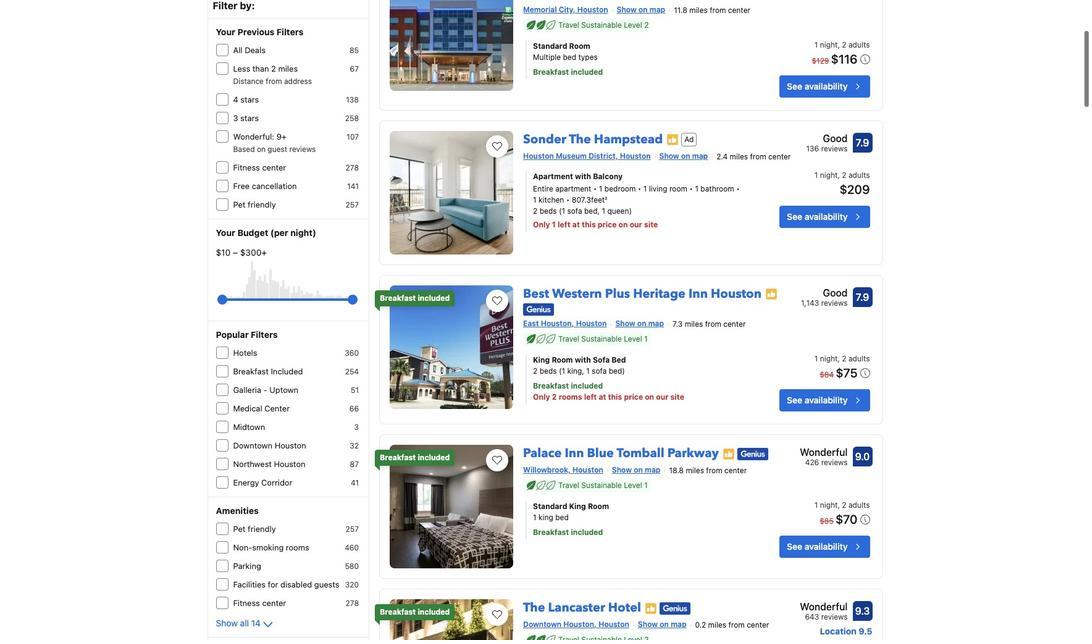 Task type: locate. For each thing, give the bounding box(es) containing it.
room inside king room with sofa bed 2 beds (1 king, 1 sofa bed) breakfast included only 2 rooms left at this price on our site
[[552, 355, 573, 365]]

scored 7.9 element
[[853, 133, 873, 153], [853, 287, 873, 307]]

0 horizontal spatial this
[[582, 220, 596, 229]]

scored 9.0 element
[[853, 447, 873, 467]]

downtown houston
[[233, 441, 306, 450]]

0 vertical spatial room
[[569, 41, 591, 51]]

2 1 night , 2 adults from the top
[[815, 354, 870, 363]]

good inside good 1,143 reviews
[[823, 287, 848, 298]]

reviews
[[822, 144, 848, 153], [289, 145, 316, 154], [822, 298, 848, 308], [822, 458, 848, 467], [822, 612, 848, 622]]

reviews inside good 1,143 reviews
[[822, 298, 848, 308]]

bed inside standard king room 1 king bed breakfast included
[[556, 513, 569, 522]]

at down sofa
[[599, 392, 606, 402]]

blue
[[587, 445, 614, 462]]

sustainable down blue
[[582, 481, 622, 490]]

the up houston museum district, houston
[[569, 131, 591, 148]]

bed right king
[[556, 513, 569, 522]]

1 7.9 from the top
[[856, 137, 870, 148]]

0 vertical spatial houston,
[[541, 319, 574, 328]]

0 horizontal spatial the
[[523, 599, 545, 616]]

0 vertical spatial wonderful
[[800, 447, 848, 458]]

1 vertical spatial wonderful
[[800, 601, 848, 612]]

2 left king, on the right bottom of page
[[533, 366, 538, 376]]

miles right 0.2
[[708, 620, 727, 630]]

0 horizontal spatial at
[[573, 220, 580, 229]]

1 vertical spatial wonderful element
[[800, 599, 848, 614]]

2 good from the top
[[823, 287, 848, 298]]

1 vertical spatial inn
[[565, 445, 584, 462]]

, up $209
[[838, 170, 840, 180]]

1 beds from the top
[[540, 206, 557, 215]]

0 vertical spatial fitness
[[233, 163, 260, 172]]

0 vertical spatial rooms
[[559, 392, 582, 402]]

this property is part of our preferred partner program. it's committed to providing excellent service and good value. it'll pay us a higher commission if you make a booking. image
[[667, 134, 679, 146], [667, 134, 679, 146], [645, 602, 658, 615]]

based
[[233, 145, 255, 154]]

adults for $70
[[849, 500, 870, 510]]

site down 'living'
[[644, 220, 658, 229]]

night inside 1 night , 2 adults $209
[[820, 170, 838, 180]]

3 night from the top
[[820, 354, 838, 363]]

houston,
[[541, 319, 574, 328], [564, 620, 597, 629]]

2 your from the top
[[216, 227, 235, 238]]

standard for $116
[[533, 41, 568, 51]]

inn up the '7.3 miles from center'
[[689, 285, 708, 302]]

this property is part of our preferred partner program. it's committed to providing excellent service and good value. it'll pay us a higher commission if you make a booking. image for hotel
[[645, 602, 658, 615]]

memorial city, houston
[[523, 5, 608, 14]]

0 horizontal spatial left
[[558, 220, 571, 229]]

0 vertical spatial (1
[[559, 206, 565, 215]]

0 vertical spatial at
[[573, 220, 580, 229]]

good right the 136
[[823, 133, 848, 144]]

reviews inside "good 136 reviews"
[[822, 144, 848, 153]]

rooms down king, on the right bottom of page
[[559, 392, 582, 402]]

sofa left bed,
[[568, 206, 582, 215]]

2 inside apartment with balcony entire apartment • 1 bedroom • 1 living room • 1 bathroom • 1 kitchen • 807.3feet² 2 beds (1 sofa bed, 1 queen) only 1 left at this price on our site
[[533, 206, 538, 215]]

your up all
[[216, 27, 235, 37]]

standard
[[533, 41, 568, 51], [533, 502, 568, 511]]

1 vertical spatial sustainable
[[582, 334, 622, 344]]

1 vertical spatial left
[[584, 392, 597, 402]]

map left 0.2
[[671, 620, 687, 629]]

map
[[650, 5, 666, 14], [693, 151, 708, 161], [649, 319, 664, 328], [645, 465, 661, 475], [671, 620, 687, 629]]

2 see from the top
[[787, 211, 803, 222]]

2 up palace
[[552, 392, 557, 402]]

0 vertical spatial the
[[569, 131, 591, 148]]

friendly
[[248, 200, 276, 209], [248, 524, 276, 534]]

$75
[[836, 366, 858, 380]]

site down king room with sofa bed link
[[671, 392, 685, 402]]

level for tomball
[[624, 481, 643, 490]]

location 9.5
[[820, 626, 873, 636]]

1 vertical spatial 1 night , 2 adults
[[815, 354, 870, 363]]

availability down '$84'
[[805, 395, 848, 405]]

1 standard from the top
[[533, 41, 568, 51]]

sustainable
[[582, 20, 622, 30], [582, 334, 622, 344], [582, 481, 622, 490]]

1 adults from the top
[[849, 40, 870, 49]]

good 1,143 reviews
[[801, 287, 848, 308]]

our inside king room with sofa bed 2 beds (1 king, 1 sofa bed) breakfast included only 2 rooms left at this price on our site
[[656, 392, 669, 402]]

4 adults from the top
[[849, 500, 870, 510]]

filters up hotels
[[251, 329, 278, 340]]

show for hampstead
[[660, 151, 680, 161]]

less
[[233, 64, 250, 74]]

wonderful for 9.3
[[800, 601, 848, 612]]

2 257 from the top
[[346, 525, 359, 534]]

reviews for best western plus heritage inn houston
[[822, 298, 848, 308]]

inn
[[689, 285, 708, 302], [565, 445, 584, 462]]

0 vertical spatial bed
[[563, 52, 577, 62]]

1 horizontal spatial 3
[[354, 423, 359, 432]]

sustainable for plus
[[582, 334, 622, 344]]

center for downtown houston, houston
[[747, 620, 770, 630]]

show left all
[[216, 618, 238, 628]]

palace inn blue tomball parkway image
[[390, 445, 514, 569]]

filters right previous
[[277, 27, 304, 37]]

king inside king room with sofa bed 2 beds (1 king, 1 sofa bed) breakfast included only 2 rooms left at this price on our site
[[533, 355, 550, 365]]

show
[[617, 5, 637, 14], [660, 151, 680, 161], [616, 319, 636, 328], [612, 465, 632, 475], [216, 618, 238, 628], [638, 620, 658, 629]]

reviews up location
[[822, 612, 848, 622]]

breakfast inside standard king room 1 king bed breakfast included
[[533, 528, 569, 537]]

0 vertical spatial good
[[823, 133, 848, 144]]

stars
[[241, 95, 259, 104], [240, 113, 259, 123]]

0.2
[[695, 620, 706, 630]]

0 vertical spatial your
[[216, 27, 235, 37]]

0 vertical spatial good element
[[807, 131, 848, 146]]

1 scored 7.9 element from the top
[[853, 133, 873, 153]]

, for $75
[[838, 354, 840, 363]]

center left the 136
[[769, 152, 791, 161]]

show down plus
[[616, 319, 636, 328]]

3 down 4
[[233, 113, 238, 123]]

9.5
[[859, 626, 873, 636]]

show on map down ad
[[660, 151, 708, 161]]

1 vertical spatial good element
[[801, 285, 848, 300]]

sofa inside king room with sofa bed 2 beds (1 king, 1 sofa bed) breakfast included only 2 rooms left at this price on our site
[[592, 366, 607, 376]]

your for your previous filters
[[216, 27, 235, 37]]

0 vertical spatial wonderful element
[[800, 445, 848, 460]]

breakfast inside standard room multiple bed types breakfast included
[[533, 67, 569, 77]]

bed)
[[609, 366, 625, 376]]

1 vertical spatial scored 7.9 element
[[853, 287, 873, 307]]

0 vertical spatial downtown
[[233, 441, 273, 450]]

for
[[268, 580, 278, 590]]

on down best western plus heritage inn houston
[[638, 319, 647, 328]]

0 vertical spatial 1 night , 2 adults
[[815, 40, 870, 49]]

$116
[[831, 52, 858, 66]]

0 vertical spatial sustainable
[[582, 20, 622, 30]]

1 night from the top
[[820, 40, 838, 49]]

11.8 miles from center
[[674, 5, 751, 15]]

fitness center
[[233, 163, 286, 172], [233, 598, 286, 608]]

2 wonderful element from the top
[[800, 599, 848, 614]]

1 right room
[[695, 184, 699, 193]]

houston up northwest houston on the left
[[275, 441, 306, 450]]

,
[[838, 40, 840, 49], [838, 170, 840, 180], [838, 354, 840, 363], [838, 500, 840, 510]]

guests
[[314, 580, 340, 590]]

1 horizontal spatial at
[[599, 392, 606, 402]]

4 night from the top
[[820, 500, 838, 510]]

miles down parkway
[[686, 466, 704, 475]]

1 vertical spatial stars
[[240, 113, 259, 123]]

pet friendly up the non-
[[233, 524, 276, 534]]

from for sonder the hampstead
[[750, 152, 767, 161]]

sofa down sofa
[[592, 366, 607, 376]]

0 horizontal spatial site
[[644, 220, 658, 229]]

2 278 from the top
[[346, 599, 359, 608]]

included inside standard king room 1 king bed breakfast included
[[571, 528, 603, 537]]

show for blue
[[612, 465, 632, 475]]

see availability down '$84'
[[787, 395, 848, 405]]

2 vertical spatial travel
[[559, 481, 580, 490]]

reviews right '1,143'
[[822, 298, 848, 308]]

standard inside standard king room 1 king bed breakfast included
[[533, 502, 568, 511]]

1 vertical spatial friendly
[[248, 524, 276, 534]]

, for $70
[[838, 500, 840, 510]]

0 vertical spatial our
[[630, 220, 643, 229]]

0 vertical spatial pet friendly
[[233, 200, 276, 209]]

only inside king room with sofa bed 2 beds (1 king, 1 sofa bed) breakfast included only 2 rooms left at this price on our site
[[533, 392, 550, 402]]

fitness
[[233, 163, 260, 172], [233, 598, 260, 608]]

2 breakfast included from the top
[[380, 453, 450, 462]]

1 horizontal spatial inn
[[689, 285, 708, 302]]

sonder the hampstead image
[[390, 131, 514, 254]]

location
[[820, 626, 857, 636]]

miles for the lancaster hotel
[[708, 620, 727, 630]]

0 vertical spatial site
[[644, 220, 658, 229]]

1 vertical spatial pet
[[233, 524, 246, 534]]

center for east houston, houston
[[724, 319, 746, 329]]

0 vertical spatial 278
[[346, 163, 359, 172]]

sofa inside apartment with balcony entire apartment • 1 bedroom • 1 living room • 1 bathroom • 1 kitchen • 807.3feet² 2 beds (1 sofa bed, 1 queen) only 1 left at this price on our site
[[568, 206, 582, 215]]

wonderful element
[[800, 445, 848, 460], [800, 599, 848, 614]]

center left 643
[[747, 620, 770, 630]]

1 see availability from the top
[[787, 81, 848, 91]]

1 vertical spatial price
[[624, 392, 643, 402]]

1 horizontal spatial price
[[624, 392, 643, 402]]

price down bed)
[[624, 392, 643, 402]]

see availability for palace inn blue tomball parkway
[[787, 541, 848, 552]]

show for plus
[[616, 319, 636, 328]]

0 horizontal spatial downtown
[[233, 441, 273, 450]]

from for the lancaster hotel
[[729, 620, 745, 630]]

1 vertical spatial rooms
[[286, 543, 309, 552]]

beds left king, on the right bottom of page
[[540, 366, 557, 376]]

2
[[645, 20, 649, 30], [842, 40, 847, 49], [271, 64, 276, 74], [842, 170, 847, 180], [533, 206, 538, 215], [842, 354, 847, 363], [533, 366, 538, 376], [552, 392, 557, 402], [842, 500, 847, 510]]

1 your from the top
[[216, 27, 235, 37]]

at inside apartment with balcony entire apartment • 1 bedroom • 1 living room • 1 bathroom • 1 kitchen • 807.3feet² 2 beds (1 sofa bed, 1 queen) only 1 left at this price on our site
[[573, 220, 580, 229]]

• down apartment
[[566, 195, 570, 204]]

with inside king room with sofa bed 2 beds (1 king, 1 sofa bed) breakfast included only 2 rooms left at this price on our site
[[575, 355, 591, 365]]

living
[[649, 184, 668, 193]]

reviews right the 136
[[822, 144, 848, 153]]

0 horizontal spatial 3
[[233, 113, 238, 123]]

2 see availability from the top
[[787, 211, 848, 222]]

1 up standard king room link at the bottom of the page
[[645, 481, 648, 490]]

scored 9.3 element
[[853, 601, 873, 621]]

from right 2.4
[[750, 152, 767, 161]]

0 vertical spatial this
[[582, 220, 596, 229]]

1 vertical spatial standard
[[533, 502, 568, 511]]

fitness down based
[[233, 163, 260, 172]]

3 travel from the top
[[559, 481, 580, 490]]

1 vertical spatial with
[[575, 355, 591, 365]]

2 (1 from the top
[[559, 366, 565, 376]]

1 vertical spatial level
[[624, 334, 643, 344]]

1 good from the top
[[823, 133, 848, 144]]

bed
[[563, 52, 577, 62], [556, 513, 569, 522]]

(1 left king, on the right bottom of page
[[559, 366, 565, 376]]

only up palace
[[533, 392, 550, 402]]

0 horizontal spatial our
[[630, 220, 643, 229]]

278
[[346, 163, 359, 172], [346, 599, 359, 608]]

see for sonder the hampstead
[[787, 211, 803, 222]]

1 inside king room with sofa bed 2 beds (1 king, 1 sofa bed) breakfast included only 2 rooms left at this price on our site
[[587, 366, 590, 376]]

1 vertical spatial our
[[656, 392, 669, 402]]

included
[[571, 67, 603, 77], [418, 293, 450, 303], [571, 381, 603, 391], [418, 453, 450, 462], [571, 528, 603, 537], [418, 607, 450, 617]]

site inside apartment with balcony entire apartment • 1 bedroom • 1 living room • 1 bathroom • 1 kitchen • 807.3feet² 2 beds (1 sofa bed, 1 queen) only 1 left at this price on our site
[[644, 220, 658, 229]]

center right the 18.8
[[725, 466, 747, 475]]

9+
[[277, 132, 287, 142]]

northwest
[[233, 459, 272, 469]]

$85
[[820, 516, 834, 526]]

2 with from the top
[[575, 355, 591, 365]]

adults up $209
[[849, 170, 870, 180]]

cancellation
[[252, 181, 297, 191]]

0 vertical spatial friendly
[[248, 200, 276, 209]]

travel sustainable level 2
[[559, 20, 649, 30]]

2.4
[[717, 152, 728, 161]]

standard for $70
[[533, 502, 568, 511]]

room inside standard room multiple bed types breakfast included
[[569, 41, 591, 51]]

1 (1 from the top
[[559, 206, 565, 215]]

1 vertical spatial breakfast included
[[380, 453, 450, 462]]

0 vertical spatial price
[[598, 220, 617, 229]]

2 7.9 from the top
[[856, 292, 870, 303]]

0 vertical spatial sofa
[[568, 206, 582, 215]]

your up $10
[[216, 227, 235, 238]]

travel for western
[[559, 334, 580, 344]]

0 horizontal spatial price
[[598, 220, 617, 229]]

night for $70
[[820, 500, 838, 510]]

1 vertical spatial good
[[823, 287, 848, 298]]

travel down willowbrook, houston
[[559, 481, 580, 490]]

map left 11.8
[[650, 5, 666, 14]]

east
[[523, 319, 539, 328]]

scored 7.9 element for sonder the hampstead
[[853, 133, 873, 153]]

3 see availability from the top
[[787, 395, 848, 405]]

0 vertical spatial with
[[575, 172, 591, 181]]

pet friendly down free cancellation
[[233, 200, 276, 209]]

standard room link
[[533, 41, 742, 52]]

wonderful left 9.0
[[800, 447, 848, 458]]

breakfast inside king room with sofa bed 2 beds (1 king, 1 sofa bed) breakfast included only 2 rooms left at this price on our site
[[533, 381, 569, 391]]

availability for palace inn blue tomball parkway
[[805, 541, 848, 552]]

only inside apartment with balcony entire apartment • 1 bedroom • 1 living room • 1 bathroom • 1 kitchen • 807.3feet² 2 beds (1 sofa bed, 1 queen) only 1 left at this price on our site
[[533, 220, 550, 229]]

this down bed,
[[582, 220, 596, 229]]

$10
[[216, 247, 231, 258]]

museum
[[556, 151, 587, 161]]

disabled
[[281, 580, 312, 590]]

1 vertical spatial 257
[[346, 525, 359, 534]]

2 vertical spatial 1 night , 2 adults
[[815, 500, 870, 510]]

standard inside standard room multiple bed types breakfast included
[[533, 41, 568, 51]]

wonderful element for 9.3
[[800, 599, 848, 614]]

2 vertical spatial breakfast included
[[380, 607, 450, 617]]

1 pet from the top
[[233, 200, 246, 209]]

1 vertical spatial your
[[216, 227, 235, 238]]

1 horizontal spatial king
[[569, 502, 586, 511]]

1 vertical spatial site
[[671, 392, 685, 402]]

1 , from the top
[[838, 40, 840, 49]]

4 availability from the top
[[805, 541, 848, 552]]

site
[[644, 220, 658, 229], [671, 392, 685, 402]]

pet down free
[[233, 200, 246, 209]]

1 stars from the top
[[241, 95, 259, 104]]

0 vertical spatial fitness center
[[233, 163, 286, 172]]

1 vertical spatial houston,
[[564, 620, 597, 629]]

2 scored 7.9 element from the top
[[853, 287, 873, 307]]

1 vertical spatial 7.9
[[856, 292, 870, 303]]

reviews inside wonderful 426 reviews
[[822, 458, 848, 467]]

0 vertical spatial standard
[[533, 41, 568, 51]]

adults up $75
[[849, 354, 870, 363]]

2 stars from the top
[[240, 113, 259, 123]]

2 travel sustainable level 1 from the top
[[559, 481, 648, 490]]

1 horizontal spatial left
[[584, 392, 597, 402]]

0 vertical spatial filters
[[277, 27, 304, 37]]

3 see availability link from the top
[[780, 389, 870, 412]]

good inside "good 136 reviews"
[[823, 133, 848, 144]]

1 only from the top
[[533, 220, 550, 229]]

1 with from the top
[[575, 172, 591, 181]]

0 vertical spatial 3
[[233, 113, 238, 123]]

1 night , 2 adults for palace inn blue tomball parkway
[[815, 500, 870, 510]]

2 standard from the top
[[533, 502, 568, 511]]

wonderful for 9.0
[[800, 447, 848, 458]]

apartment with balcony link
[[533, 171, 742, 182]]

room inside standard king room 1 king bed breakfast included
[[588, 502, 609, 511]]

0 vertical spatial 257
[[346, 200, 359, 209]]

1 breakfast included from the top
[[380, 293, 450, 303]]

adults up $116 at the top
[[849, 40, 870, 49]]

2 vertical spatial sustainable
[[582, 481, 622, 490]]

1 horizontal spatial this
[[608, 392, 622, 402]]

1 down 'entire'
[[533, 195, 537, 204]]

standard up multiple
[[533, 41, 568, 51]]

your budget (per night)
[[216, 227, 316, 238]]

2 vertical spatial level
[[624, 481, 643, 490]]

1 travel sustainable level 1 from the top
[[559, 334, 648, 344]]

1 right king, on the right bottom of page
[[587, 366, 590, 376]]

breakfast included for palace inn blue tomball parkway
[[380, 453, 450, 462]]

on down queen)
[[619, 220, 628, 229]]

1 vertical spatial only
[[533, 392, 550, 402]]

1 vertical spatial downtown
[[523, 620, 562, 629]]

1 vertical spatial this
[[608, 392, 622, 402]]

bed inside standard room multiple bed types breakfast included
[[563, 52, 577, 62]]

good for best western plus heritage inn houston
[[823, 287, 848, 298]]

3 1 night , 2 adults from the top
[[815, 500, 870, 510]]

1 vertical spatial sofa
[[592, 366, 607, 376]]

3 , from the top
[[838, 354, 840, 363]]

1 vertical spatial (1
[[559, 366, 565, 376]]

popular
[[216, 329, 249, 340]]

rooms
[[559, 392, 582, 402], [286, 543, 309, 552]]

4 see from the top
[[787, 541, 803, 552]]

2 adults from the top
[[849, 170, 870, 180]]

2 vertical spatial room
[[588, 502, 609, 511]]

2 sustainable from the top
[[582, 334, 622, 344]]

0 horizontal spatial sofa
[[568, 206, 582, 215]]

141
[[347, 182, 359, 191]]

corridor
[[261, 478, 293, 488]]

from for palace inn blue tomball parkway
[[707, 466, 723, 475]]

downtown houston, houston
[[523, 620, 630, 629]]

pet down amenities
[[233, 524, 246, 534]]

4 , from the top
[[838, 500, 840, 510]]

4 see availability link from the top
[[780, 536, 870, 558]]

included
[[271, 366, 303, 376]]

0 vertical spatial left
[[558, 220, 571, 229]]

wonderful element up location
[[800, 599, 848, 614]]

3 sustainable from the top
[[582, 481, 622, 490]]

1 vertical spatial at
[[599, 392, 606, 402]]

availability for best western plus heritage inn houston
[[805, 395, 848, 405]]

0 horizontal spatial rooms
[[286, 543, 309, 552]]

kitchen
[[539, 195, 564, 204]]

0 vertical spatial travel sustainable level 1
[[559, 334, 648, 344]]

plus
[[605, 285, 630, 302]]

3 see from the top
[[787, 395, 803, 405]]

254
[[345, 367, 359, 376]]

travel sustainable level 1 for plus
[[559, 334, 648, 344]]

good element
[[807, 131, 848, 146], [801, 285, 848, 300]]

adults up $70
[[849, 500, 870, 510]]

0 vertical spatial king
[[533, 355, 550, 365]]

hampstead
[[594, 131, 663, 148]]

travel down city,
[[559, 20, 580, 30]]

1 inside standard king room 1 king bed breakfast included
[[533, 513, 537, 522]]

2 down 'entire'
[[533, 206, 538, 215]]

friendly down free cancellation
[[248, 200, 276, 209]]

3 adults from the top
[[849, 354, 870, 363]]

2 wonderful from the top
[[800, 601, 848, 612]]

, up $75
[[838, 354, 840, 363]]

room up types
[[569, 41, 591, 51]]

see availability link down $85 on the bottom right of page
[[780, 536, 870, 558]]

good
[[823, 133, 848, 144], [823, 287, 848, 298]]

1 vertical spatial fitness center
[[233, 598, 286, 608]]

scored 7.9 element for best western plus heritage inn houston
[[853, 287, 873, 307]]

this property is part of our preferred partner program. it's committed to providing excellent service and good value. it'll pay us a higher commission if you make a booking. image for palace inn blue tomball parkway
[[723, 448, 735, 460]]

1 horizontal spatial our
[[656, 392, 669, 402]]

2 see availability link from the top
[[780, 206, 870, 228]]

show on map down tomball
[[612, 465, 661, 475]]

0 vertical spatial 7.9
[[856, 137, 870, 148]]

scored 7.9 element right good 1,143 reviews on the top
[[853, 287, 873, 307]]

0 vertical spatial breakfast included
[[380, 293, 450, 303]]

breakfast included
[[233, 366, 303, 376]]

show for hotel
[[638, 620, 658, 629]]

(1 inside king room with sofa bed 2 beds (1 king, 1 sofa bed) breakfast included only 2 rooms left at this price on our site
[[559, 366, 565, 376]]

travel for inn
[[559, 481, 580, 490]]

from
[[710, 5, 726, 15], [266, 77, 282, 86], [750, 152, 767, 161], [705, 319, 722, 329], [707, 466, 723, 475], [729, 620, 745, 630]]

1 wonderful from the top
[[800, 447, 848, 458]]

1 vertical spatial travel sustainable level 1
[[559, 481, 648, 490]]

genius discounts available at this property. image
[[523, 304, 554, 316], [523, 304, 554, 316], [738, 448, 769, 460], [738, 448, 769, 460], [660, 602, 691, 615], [660, 602, 691, 615]]

availability
[[805, 81, 848, 91], [805, 211, 848, 222], [805, 395, 848, 405], [805, 541, 848, 552]]

with inside apartment with balcony entire apartment • 1 bedroom • 1 living room • 1 bathroom • 1 kitchen • 807.3feet² 2 beds (1 sofa bed, 1 queen) only 1 left at this price on our site
[[575, 172, 591, 181]]

show on map left 0.2
[[638, 620, 687, 629]]

this property is part of our preferred partner program. it's committed to providing excellent service and good value. it'll pay us a higher commission if you make a booking. image
[[766, 288, 778, 301], [766, 288, 778, 301], [723, 448, 735, 460], [723, 448, 735, 460], [645, 602, 658, 615]]

1 night , 2 adults for best western plus heritage inn houston
[[815, 354, 870, 363]]

good right '1,143'
[[823, 287, 848, 298]]

reviews inside wonderful 643 reviews
[[822, 612, 848, 622]]

houston, right east
[[541, 319, 574, 328]]

from right 7.3 on the right of page
[[705, 319, 722, 329]]

show down hotel
[[638, 620, 658, 629]]

2 only from the top
[[533, 392, 550, 402]]

• right room
[[690, 184, 693, 193]]

1 horizontal spatial rooms
[[559, 392, 582, 402]]

2 beds from the top
[[540, 366, 557, 376]]

0 vertical spatial only
[[533, 220, 550, 229]]

left inside king room with sofa bed 2 beds (1 king, 1 sofa bed) breakfast included only 2 rooms left at this price on our site
[[584, 392, 597, 402]]

2 availability from the top
[[805, 211, 848, 222]]

this inside apartment with balcony entire apartment • 1 bedroom • 1 living room • 1 bathroom • 1 kitchen • 807.3feet² 2 beds (1 sofa bed, 1 queen) only 1 left at this price on our site
[[582, 220, 596, 229]]

3 breakfast included from the top
[[380, 607, 450, 617]]

parking
[[233, 561, 261, 571]]

group
[[222, 290, 353, 310]]

best
[[523, 285, 549, 302]]

show down palace inn blue tomball parkway
[[612, 465, 632, 475]]

1 vertical spatial beds
[[540, 366, 557, 376]]

2 up $209
[[842, 170, 847, 180]]

smoking
[[252, 543, 284, 552]]

stars right 4
[[241, 95, 259, 104]]

1 vertical spatial filters
[[251, 329, 278, 340]]

3 availability from the top
[[805, 395, 848, 405]]

2 , from the top
[[838, 170, 840, 180]]

bedroom
[[605, 184, 636, 193]]

palace inn blue tomball parkway
[[523, 445, 719, 462]]

room for $75
[[552, 355, 573, 365]]

7.9 for best western plus heritage inn houston
[[856, 292, 870, 303]]

price down queen)
[[598, 220, 617, 229]]

1 vertical spatial bed
[[556, 513, 569, 522]]

left inside apartment with balcony entire apartment • 1 bedroom • 1 living room • 1 bathroom • 1 kitchen • 807.3feet² 2 beds (1 sofa bed, 1 queen) only 1 left at this price on our site
[[558, 220, 571, 229]]

, inside 1 night , 2 adults $209
[[838, 170, 840, 180]]

show up room
[[660, 151, 680, 161]]

3 level from the top
[[624, 481, 643, 490]]

at inside king room with sofa bed 2 beds (1 king, 1 sofa bed) breakfast included only 2 rooms left at this price on our site
[[599, 392, 606, 402]]

night for $116
[[820, 40, 838, 49]]

sustainable up types
[[582, 20, 622, 30]]

show on map for plus
[[616, 319, 664, 328]]

1 wonderful element from the top
[[800, 445, 848, 460]]

miles
[[690, 5, 708, 15], [278, 64, 298, 74], [730, 152, 748, 161], [685, 319, 703, 329], [686, 466, 704, 475], [708, 620, 727, 630]]

1 horizontal spatial site
[[671, 392, 685, 402]]

breakfast
[[533, 67, 569, 77], [380, 293, 416, 303], [233, 366, 269, 376], [533, 381, 569, 391], [380, 453, 416, 462], [533, 528, 569, 537], [380, 607, 416, 617]]

2 level from the top
[[624, 334, 643, 344]]

257 up 460 at the left
[[346, 525, 359, 534]]

left down kitchen
[[558, 220, 571, 229]]

king room with sofa bed link
[[533, 355, 742, 366]]

show on map up standard room link
[[617, 5, 666, 14]]

2 night from the top
[[820, 170, 838, 180]]

guest
[[268, 145, 287, 154]]

only
[[533, 220, 550, 229], [533, 392, 550, 402]]

2 travel from the top
[[559, 334, 580, 344]]

king down east
[[533, 355, 550, 365]]

map for hampstead
[[693, 151, 708, 161]]

4 see availability from the top
[[787, 541, 848, 552]]

(1 down kitchen
[[559, 206, 565, 215]]

1 pet friendly from the top
[[233, 200, 276, 209]]

0 vertical spatial stars
[[241, 95, 259, 104]]

, up $116 at the top
[[838, 40, 840, 49]]



Task type: describe. For each thing, give the bounding box(es) containing it.
miles right 11.8
[[690, 5, 708, 15]]

1 down the balcony
[[599, 184, 603, 193]]

1 down 426
[[815, 500, 818, 510]]

memorial
[[523, 5, 557, 14]]

king room with sofa bed 2 beds (1 king, 1 sofa bed) breakfast included only 2 rooms left at this price on our site
[[533, 355, 685, 402]]

price inside king room with sofa bed 2 beds (1 king, 1 sofa bed) breakfast included only 2 rooms left at this price on our site
[[624, 392, 643, 402]]

$10 – $300+
[[216, 247, 267, 258]]

good element for best western plus heritage inn houston
[[801, 285, 848, 300]]

energy
[[233, 478, 259, 488]]

hotel
[[609, 599, 641, 616]]

136
[[807, 144, 820, 153]]

apartment
[[556, 184, 592, 193]]

sofa
[[593, 355, 610, 365]]

138
[[346, 95, 359, 104]]

standard king room 1 king bed breakfast included
[[533, 502, 609, 537]]

filter
[[213, 0, 238, 11]]

0 vertical spatial inn
[[689, 285, 708, 302]]

center down for
[[262, 598, 286, 608]]

good element for sonder the hampstead
[[807, 131, 848, 146]]

360
[[345, 349, 359, 358]]

hotels
[[233, 348, 257, 358]]

1 left 'living'
[[644, 184, 647, 193]]

balcony
[[593, 172, 623, 181]]

included inside king room with sofa bed 2 beds (1 king, 1 sofa bed) breakfast included only 2 rooms left at this price on our site
[[571, 381, 603, 391]]

adults inside 1 night , 2 adults $209
[[849, 170, 870, 180]]

see availability link for best western plus heritage inn houston
[[780, 389, 870, 412]]

1 sustainable from the top
[[582, 20, 622, 30]]

midtown
[[233, 422, 265, 432]]

$84
[[820, 370, 834, 379]]

2 up distance from address
[[271, 64, 276, 74]]

downtown for downtown houston, houston
[[523, 620, 562, 629]]

northwest houston
[[233, 459, 306, 469]]

rooms inside king room with sofa bed 2 beds (1 king, 1 sofa bed) breakfast included only 2 rooms left at this price on our site
[[559, 392, 582, 402]]

2 pet friendly from the top
[[233, 524, 276, 534]]

your previous filters
[[216, 27, 304, 37]]

medical center
[[233, 404, 290, 413]]

map for hotel
[[671, 620, 687, 629]]

houston, for lancaster
[[564, 620, 597, 629]]

$70
[[836, 512, 858, 526]]

miles up address
[[278, 64, 298, 74]]

best western plus heritage inn houston
[[523, 285, 762, 302]]

miles for palace inn blue tomball parkway
[[686, 466, 704, 475]]

3 for 3
[[354, 423, 359, 432]]

1 down kitchen
[[552, 220, 556, 229]]

level for heritage
[[624, 334, 643, 344]]

643
[[805, 612, 820, 622]]

budget
[[238, 227, 268, 238]]

willowbrook, houston
[[523, 465, 604, 475]]

the lancaster hotel
[[523, 599, 641, 616]]

show all 14 button
[[216, 617, 276, 632]]

• right bathroom
[[737, 184, 740, 193]]

best western plus heritage inn houston image
[[390, 285, 514, 409]]

houston up the '7.3 miles from center'
[[711, 285, 762, 302]]

medical
[[233, 404, 262, 413]]

center for memorial city, houston
[[728, 5, 751, 15]]

show on map for hampstead
[[660, 151, 708, 161]]

wonderful: 9+
[[233, 132, 287, 142]]

7.9 for sonder the hampstead
[[856, 137, 870, 148]]

3 for 3 stars
[[233, 113, 238, 123]]

entire
[[533, 184, 554, 193]]

night for $75
[[820, 354, 838, 363]]

wonderful 643 reviews
[[800, 601, 848, 622]]

show on map for blue
[[612, 465, 661, 475]]

2 up $116 at the top
[[842, 40, 847, 49]]

1 up king room with sofa bed link
[[645, 334, 648, 344]]

galleria - uptown
[[233, 385, 299, 395]]

tomball
[[617, 445, 665, 462]]

beds inside king room with sofa bed 2 beds (1 king, 1 sofa bed) breakfast included only 2 rooms left at this price on our site
[[540, 366, 557, 376]]

palace
[[523, 445, 562, 462]]

7.3
[[673, 319, 683, 329]]

1 horizontal spatial the
[[569, 131, 591, 148]]

houston up corridor
[[274, 459, 306, 469]]

2 up standard room link
[[645, 20, 649, 30]]

2.4 miles from center
[[717, 152, 791, 161]]

miles for best western plus heritage inn houston
[[685, 319, 703, 329]]

–
[[233, 247, 238, 258]]

, for $116
[[838, 40, 840, 49]]

1 1 night , 2 adults from the top
[[815, 40, 870, 49]]

sonder
[[523, 131, 567, 148]]

2 inside 1 night , 2 adults $209
[[842, 170, 847, 180]]

460
[[345, 543, 359, 552]]

availability for sonder the hampstead
[[805, 211, 848, 222]]

1 fitness from the top
[[233, 163, 260, 172]]

18.8
[[669, 466, 684, 475]]

$209
[[840, 182, 870, 196]]

this property is part of our preferred partner program. it's committed to providing excellent service and good value. it'll pay us a higher commission if you make a booking. image for best western plus heritage inn houston
[[766, 288, 778, 301]]

travel sustainable level 1 for blue
[[559, 481, 648, 490]]

houston down western
[[576, 319, 607, 328]]

distance from address
[[233, 77, 312, 86]]

adults for $75
[[849, 354, 870, 363]]

see availability link for sonder the hampstead
[[780, 206, 870, 228]]

distance
[[233, 77, 264, 86]]

holiday inn express & suites memorial – citycentre, an ihg hotel image
[[390, 0, 514, 91]]

galleria
[[233, 385, 261, 395]]

your for your budget (per night)
[[216, 227, 235, 238]]

(per
[[271, 227, 288, 238]]

houston, for western
[[541, 319, 574, 328]]

see for palace inn blue tomball parkway
[[787, 541, 803, 552]]

107
[[347, 132, 359, 142]]

from for best western plus heritage inn houston
[[705, 319, 722, 329]]

breakfast included for best western plus heritage inn houston
[[380, 293, 450, 303]]

good for sonder the hampstead
[[823, 133, 848, 144]]

1 availability from the top
[[805, 81, 848, 91]]

willowbrook,
[[523, 465, 571, 475]]

map for plus
[[649, 319, 664, 328]]

by:
[[240, 0, 255, 11]]

1 travel from the top
[[559, 20, 580, 30]]

site inside king room with sofa bed 2 beds (1 king, 1 sofa bed) breakfast included only 2 rooms left at this price on our site
[[671, 392, 685, 402]]

on left 0.2
[[660, 620, 669, 629]]

2 up $70
[[842, 500, 847, 510]]

2 up $75
[[842, 354, 847, 363]]

lancaster
[[548, 599, 605, 616]]

address
[[284, 77, 312, 86]]

standard room multiple bed types breakfast included
[[533, 41, 603, 77]]

2 pet from the top
[[233, 524, 246, 534]]

1 278 from the top
[[346, 163, 359, 172]]

beds inside apartment with balcony entire apartment • 1 bedroom • 1 living room • 1 bathroom • 1 kitchen • 807.3feet² 2 beds (1 sofa bed, 1 queen) only 1 left at this price on our site
[[540, 206, 557, 215]]

map for blue
[[645, 465, 661, 475]]

center for willowbrook, houston
[[725, 466, 747, 475]]

67
[[350, 64, 359, 74]]

wonderful 426 reviews
[[800, 447, 848, 467]]

included inside standard room multiple bed types breakfast included
[[571, 67, 603, 77]]

show on map for hotel
[[638, 620, 687, 629]]

wonderful element for 9.0
[[800, 445, 848, 460]]

stars for 3 stars
[[240, 113, 259, 123]]

free cancellation
[[233, 181, 297, 191]]

9.3
[[856, 606, 870, 617]]

see availability link for palace inn blue tomball parkway
[[780, 536, 870, 558]]

see availability for best western plus heritage inn houston
[[787, 395, 848, 405]]

show inside dropdown button
[[216, 618, 238, 628]]

on down ad
[[682, 151, 691, 161]]

2 fitness from the top
[[233, 598, 260, 608]]

from right 11.8
[[710, 5, 726, 15]]

1 inside 1 night , 2 adults $209
[[815, 170, 818, 180]]

4
[[233, 95, 238, 104]]

center
[[265, 404, 290, 413]]

reviews for palace inn blue tomball parkway
[[822, 458, 848, 467]]

• up the 807.3feet²
[[594, 184, 597, 193]]

this inside king room with sofa bed 2 beds (1 king, 1 sofa bed) breakfast included only 2 rooms left at this price on our site
[[608, 392, 622, 402]]

downtown for downtown houston
[[233, 441, 273, 450]]

palace inn blue tomball parkway link
[[523, 440, 719, 462]]

houston down hotel
[[599, 620, 630, 629]]

4 stars
[[233, 95, 259, 104]]

1 see availability link from the top
[[780, 75, 870, 98]]

center for houston museum district, houston
[[769, 152, 791, 161]]

1 257 from the top
[[346, 200, 359, 209]]

popular filters
[[216, 329, 278, 340]]

all deals
[[233, 45, 266, 55]]

room for $116
[[569, 41, 591, 51]]

32
[[350, 441, 359, 450]]

1 vertical spatial the
[[523, 599, 545, 616]]

see for best western plus heritage inn houston
[[787, 395, 803, 405]]

non-
[[233, 543, 252, 552]]

41
[[351, 478, 359, 488]]

• down apartment with balcony link
[[638, 184, 642, 193]]

1 fitness center from the top
[[233, 163, 286, 172]]

on down wonderful: 9+
[[257, 145, 266, 154]]

miles for sonder the hampstead
[[730, 152, 748, 161]]

1 level from the top
[[624, 20, 643, 30]]

houston down hampstead
[[620, 151, 651, 161]]

from down "less than 2 miles"
[[266, 77, 282, 86]]

580
[[345, 562, 359, 571]]

based on guest reviews
[[233, 145, 316, 154]]

the lancaster hotel link
[[523, 594, 641, 616]]

0.2 miles from center
[[695, 620, 770, 630]]

king,
[[568, 366, 584, 376]]

$300+
[[240, 247, 267, 258]]

1 up $129
[[815, 40, 818, 49]]

reviews for sonder the hampstead
[[822, 144, 848, 153]]

show up travel sustainable level 2
[[617, 5, 637, 14]]

1 night , 2 adults $209
[[815, 170, 870, 196]]

2 fitness center from the top
[[233, 598, 286, 608]]

1 friendly from the top
[[248, 200, 276, 209]]

this property is part of our preferred partner program. it's committed to providing excellent service and good value. it'll pay us a higher commission if you make a booking. image for the lancaster hotel
[[645, 602, 658, 615]]

king
[[539, 513, 554, 522]]

on inside king room with sofa bed 2 beds (1 king, 1 sofa bed) breakfast included only 2 rooms left at this price on our site
[[645, 392, 654, 402]]

adults for $116
[[849, 40, 870, 49]]

2 friendly from the top
[[248, 524, 276, 534]]

east houston, houston
[[523, 319, 607, 328]]

1 down '1,143'
[[815, 354, 818, 363]]

(1 inside apartment with balcony entire apartment • 1 bedroom • 1 living room • 1 bathroom • 1 kitchen • 807.3feet² 2 beds (1 sofa bed, 1 queen) only 1 left at this price on our site
[[559, 206, 565, 215]]

price inside apartment with balcony entire apartment • 1 bedroom • 1 living room • 1 bathroom • 1 kitchen • 807.3feet² 2 beds (1 sofa bed, 1 queen) only 1 left at this price on our site
[[598, 220, 617, 229]]

on down tomball
[[634, 465, 643, 475]]

types
[[579, 52, 598, 62]]

on up standard room link
[[639, 5, 648, 14]]

show all 14
[[216, 618, 261, 628]]

1 see from the top
[[787, 81, 803, 91]]

see availability for sonder the hampstead
[[787, 211, 848, 222]]

sustainable for blue
[[582, 481, 622, 490]]

king inside standard king room 1 king bed breakfast included
[[569, 502, 586, 511]]

amenities
[[216, 505, 259, 516]]

87
[[350, 460, 359, 469]]

queen)
[[608, 206, 632, 215]]

3 stars
[[233, 113, 259, 123]]

houston down sonder
[[523, 151, 554, 161]]

our inside apartment with balcony entire apartment • 1 bedroom • 1 living room • 1 bathroom • 1 kitchen • 807.3feet² 2 beds (1 sofa bed, 1 queen) only 1 left at this price on our site
[[630, 220, 643, 229]]

1 right bed,
[[602, 206, 606, 215]]

houston down blue
[[573, 465, 604, 475]]

houston up travel sustainable level 2
[[578, 5, 608, 14]]

this property is part of our preferred partner program. it's committed to providing excellent service and good value. it'll pay us a higher commission if you make a booking. image for hampstead
[[667, 134, 679, 146]]

center down based on guest reviews
[[262, 163, 286, 172]]

heritage
[[633, 285, 686, 302]]

reviews right guest
[[289, 145, 316, 154]]

facilities
[[233, 580, 266, 590]]

on inside apartment with balcony entire apartment • 1 bedroom • 1 living room • 1 bathroom • 1 kitchen • 807.3feet² 2 beds (1 sofa bed, 1 queen) only 1 left at this price on our site
[[619, 220, 628, 229]]

stars for 4 stars
[[241, 95, 259, 104]]

free
[[233, 181, 250, 191]]



Task type: vqa. For each thing, say whether or not it's contained in the screenshot.
'out' to the middle
no



